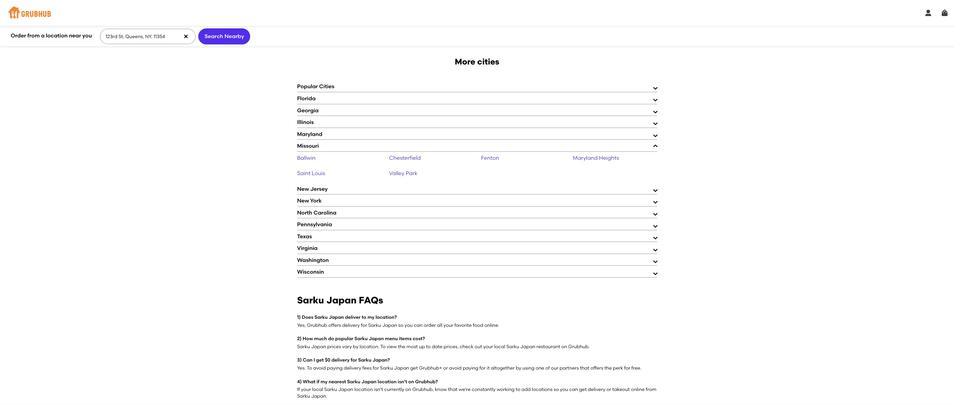 Task type: vqa. For each thing, say whether or not it's contained in the screenshot.
Mac in the Beef Bulgogi with white rice, an array of vegetables for a salad, two pieces of juicy chicken potstickers, the tangy-sweet cucumber kimchi and a side of the Hawaiian Mac Salad.
no



Task type: locate. For each thing, give the bounding box(es) containing it.
1 horizontal spatial offers
[[591, 366, 603, 371]]

2 mi from the left
[[402, 24, 407, 29]]

local inside 2) how much do popular sarku japan menu items cost? sarku japan prices vary by location. to view the most up to date prices, check out your local sarku japan restaurant on grubhub.
[[494, 344, 505, 350]]

1 new from the top
[[297, 186, 309, 192]]

svg image left search
[[183, 34, 189, 39]]

new up new york
[[297, 186, 309, 192]]

the left perk
[[605, 366, 612, 371]]

for left it
[[480, 366, 486, 371]]

or left takeout
[[607, 387, 611, 393]]

sarku up altogether
[[506, 344, 519, 350]]

995 ratings
[[444, 26, 469, 31]]

by inside 3) can i get $0 delivery for sarku japan? yes. to avoid paying delivery fees for sarku japan get grubhub+ or avoid paying for it altogether by using one of our partners that offers the perk for free.
[[516, 366, 521, 371]]

local up japan.
[[312, 387, 323, 393]]

for inside "1) does sarku japan deliver to my location? yes, grubhub offers delivery for sarku japan so you can order all your favorite food online."
[[361, 323, 367, 328]]

1 vertical spatial your
[[483, 344, 493, 350]]

paying left it
[[463, 366, 478, 371]]

my right if
[[321, 379, 328, 385]]

out
[[475, 344, 482, 350]]

to inside "1) does sarku japan deliver to my location? yes, grubhub offers delivery for sarku japan so you can order all your favorite food online."
[[362, 315, 366, 320]]

1 horizontal spatial paying
[[463, 366, 478, 371]]

0 horizontal spatial paying
[[327, 366, 343, 371]]

or right "grubhub+"
[[443, 366, 448, 371]]

2 new from the top
[[297, 198, 309, 204]]

the inside 2) how much do popular sarku japan menu items cost? sarku japan prices vary by location. to view the most up to date prices, check out your local sarku japan restaurant on grubhub.
[[398, 344, 405, 350]]

ratings for 416 ratings
[[362, 26, 377, 31]]

1 horizontal spatial you
[[405, 323, 413, 328]]

north
[[297, 210, 312, 216]]

sarku up location.
[[355, 336, 368, 342]]

0 horizontal spatial to
[[362, 315, 366, 320]]

faqs
[[359, 295, 383, 306]]

1 horizontal spatial the
[[605, 366, 612, 371]]

2)
[[297, 336, 302, 342]]

can left order
[[414, 323, 423, 328]]

1 vertical spatial or
[[607, 387, 611, 393]]

from right online
[[646, 387, 657, 393]]

one
[[536, 366, 544, 371]]

altogether
[[491, 366, 515, 371]]

1 vertical spatial svg image
[[183, 34, 189, 39]]

free.
[[632, 366, 642, 371]]

if
[[317, 379, 320, 385]]

delivery down deliver
[[342, 323, 360, 328]]

you right locations
[[560, 387, 568, 393]]

1 horizontal spatial to
[[380, 344, 386, 350]]

0 vertical spatial to
[[362, 315, 366, 320]]

popular
[[297, 83, 318, 90]]

maryland
[[297, 131, 322, 137], [573, 155, 598, 161]]

paying down $0
[[327, 366, 343, 371]]

a
[[41, 32, 45, 39]]

0 horizontal spatial from
[[27, 32, 40, 39]]

offers up do
[[328, 323, 341, 328]]

1 horizontal spatial mi
[[402, 24, 407, 29]]

from
[[27, 32, 40, 39], [646, 387, 657, 393]]

your right "all"
[[444, 323, 453, 328]]

maryland heights link
[[573, 155, 619, 161]]

0 horizontal spatial my
[[321, 379, 328, 385]]

online.
[[485, 323, 499, 328]]

so up items
[[398, 323, 404, 328]]

1 horizontal spatial by
[[516, 366, 521, 371]]

1 vertical spatial you
[[405, 323, 413, 328]]

0 horizontal spatial that
[[448, 387, 458, 393]]

by
[[353, 344, 359, 350], [516, 366, 521, 371]]

0 vertical spatial you
[[82, 32, 92, 39]]

1 vertical spatial can
[[569, 387, 578, 393]]

0 vertical spatial on
[[561, 344, 567, 350]]

maryland for maryland
[[297, 131, 322, 137]]

0.51 mi
[[303, 24, 316, 29]]

0 horizontal spatial isn't
[[374, 387, 383, 393]]

1 horizontal spatial from
[[646, 387, 657, 393]]

food
[[473, 323, 483, 328]]

1 horizontal spatial maryland
[[573, 155, 598, 161]]

so right locations
[[554, 387, 559, 393]]

isn't up currently
[[398, 379, 407, 385]]

for up location.
[[361, 323, 367, 328]]

sarku down the japan?
[[380, 366, 393, 371]]

0 vertical spatial can
[[414, 323, 423, 328]]

avoid down 'i'
[[313, 366, 326, 371]]

japan down location?
[[382, 323, 397, 328]]

your right out
[[483, 344, 493, 350]]

order
[[11, 32, 26, 39]]

2 vertical spatial to
[[516, 387, 520, 393]]

1 horizontal spatial to
[[426, 344, 431, 350]]

isn't left currently
[[374, 387, 383, 393]]

sarku
[[297, 295, 324, 306], [315, 315, 328, 320], [368, 323, 381, 328], [355, 336, 368, 342], [297, 344, 310, 350], [506, 344, 519, 350], [358, 358, 371, 363], [380, 366, 393, 371], [347, 379, 360, 385], [324, 387, 337, 393], [297, 394, 310, 399]]

0 vertical spatial maryland
[[297, 131, 322, 137]]

from inside 4) what if my nearest sarku japan location isn't on grubhub? if your local sarku japan location isn't currently on grubhub, know that we're constantly working to add locations so you can get delivery or takeout online from sarku japan.
[[646, 387, 657, 393]]

1 ratings from the left
[[362, 26, 377, 31]]

0 horizontal spatial avoid
[[313, 366, 326, 371]]

paying
[[327, 366, 343, 371], [463, 366, 478, 371]]

to right deliver
[[362, 315, 366, 320]]

1 vertical spatial so
[[554, 387, 559, 393]]

from left a
[[27, 32, 40, 39]]

0 vertical spatial my
[[368, 315, 374, 320]]

0 horizontal spatial so
[[398, 323, 404, 328]]

2 vertical spatial you
[[560, 387, 568, 393]]

search nearby button
[[198, 28, 250, 44]]

0 vertical spatial by
[[353, 344, 359, 350]]

0 vertical spatial new
[[297, 186, 309, 192]]

cities
[[477, 57, 499, 67]]

location
[[46, 32, 68, 39], [378, 379, 397, 385], [354, 387, 373, 393]]

1 horizontal spatial my
[[368, 315, 374, 320]]

get
[[316, 358, 324, 363], [410, 366, 418, 371], [579, 387, 587, 393]]

my inside 4) what if my nearest sarku japan location isn't on grubhub? if your local sarku japan location isn't currently on grubhub, know that we're constantly working to add locations so you can get delivery or takeout online from sarku japan.
[[321, 379, 328, 385]]

1 horizontal spatial your
[[444, 323, 453, 328]]

my left location?
[[368, 315, 374, 320]]

0 vertical spatial that
[[580, 366, 590, 371]]

2 horizontal spatial to
[[516, 387, 520, 393]]

japan up currently
[[394, 366, 409, 371]]

0 horizontal spatial the
[[398, 344, 405, 350]]

your inside "1) does sarku japan deliver to my location? yes, grubhub offers delivery for sarku japan so you can order all your favorite food online."
[[444, 323, 453, 328]]

isn't
[[398, 379, 407, 385], [374, 387, 383, 393]]

1 horizontal spatial avoid
[[449, 366, 462, 371]]

local
[[494, 344, 505, 350], [312, 387, 323, 393]]

0 vertical spatial from
[[27, 32, 40, 39]]

georgia
[[297, 107, 319, 114]]

menu
[[385, 336, 398, 342]]

on
[[561, 344, 567, 350], [408, 379, 414, 385], [405, 387, 411, 393]]

local right out
[[494, 344, 505, 350]]

check
[[460, 344, 474, 350]]

0 vertical spatial the
[[398, 344, 405, 350]]

offers left perk
[[591, 366, 603, 371]]

0 vertical spatial local
[[494, 344, 505, 350]]

1 horizontal spatial ratings
[[453, 26, 469, 31]]

can down partners
[[569, 387, 578, 393]]

ballwin link
[[297, 155, 316, 161]]

vary
[[342, 344, 352, 350]]

1 paying from the left
[[327, 366, 343, 371]]

sarku japan faqs
[[297, 295, 383, 306]]

1 horizontal spatial isn't
[[398, 379, 407, 385]]

1 vertical spatial local
[[312, 387, 323, 393]]

2 horizontal spatial your
[[483, 344, 493, 350]]

1 vertical spatial my
[[321, 379, 328, 385]]

maryland left heights
[[573, 155, 598, 161]]

by right vary
[[353, 344, 359, 350]]

2 horizontal spatial you
[[560, 387, 568, 393]]

0 horizontal spatial by
[[353, 344, 359, 350]]

1 horizontal spatial or
[[607, 387, 611, 393]]

you up items
[[405, 323, 413, 328]]

0 vertical spatial get
[[316, 358, 324, 363]]

saint louis link
[[297, 170, 325, 177]]

ratings right the 995
[[453, 26, 469, 31]]

1 vertical spatial from
[[646, 387, 657, 393]]

1 vertical spatial by
[[516, 366, 521, 371]]

japan inside 3) can i get $0 delivery for sarku japan? yes. to avoid paying delivery fees for sarku japan get grubhub+ or avoid paying for it altogether by using one of our partners that offers the perk for free.
[[394, 366, 409, 371]]

carolina
[[314, 210, 337, 216]]

that right know
[[448, 387, 458, 393]]

to right yes.
[[307, 366, 312, 371]]

delivery inside 4) what if my nearest sarku japan location isn't on grubhub? if your local sarku japan location isn't currently on grubhub, know that we're constantly working to add locations so you can get delivery or takeout online from sarku japan.
[[588, 387, 606, 393]]

chesterfield
[[389, 155, 421, 161]]

yes,
[[297, 323, 306, 328]]

japan left deliver
[[329, 315, 344, 320]]

1 vertical spatial that
[[448, 387, 458, 393]]

1 horizontal spatial so
[[554, 387, 559, 393]]

1 vertical spatial to
[[307, 366, 312, 371]]

0 horizontal spatial offers
[[328, 323, 341, 328]]

1 vertical spatial to
[[426, 344, 431, 350]]

1 vertical spatial location
[[378, 379, 397, 385]]

location down fees
[[354, 387, 373, 393]]

washington
[[297, 257, 329, 264]]

4) what if my nearest sarku japan location isn't on grubhub? if your local sarku japan location isn't currently on grubhub, know that we're constantly working to add locations so you can get delivery or takeout online from sarku japan.
[[297, 379, 657, 399]]

0 vertical spatial your
[[444, 323, 453, 328]]

1 horizontal spatial local
[[494, 344, 505, 350]]

1 vertical spatial the
[[605, 366, 612, 371]]

offers inside "1) does sarku japan deliver to my location? yes, grubhub offers delivery for sarku japan so you can order all your favorite food online."
[[328, 323, 341, 328]]

0 horizontal spatial svg image
[[183, 34, 189, 39]]

delivery left fees
[[344, 366, 361, 371]]

that
[[580, 366, 590, 371], [448, 387, 458, 393]]

0 horizontal spatial can
[[414, 323, 423, 328]]

0 horizontal spatial maryland
[[297, 131, 322, 137]]

does
[[302, 315, 313, 320]]

fenton link
[[481, 155, 499, 161]]

0 horizontal spatial mi
[[312, 24, 316, 29]]

2 vertical spatial your
[[301, 387, 311, 393]]

location right a
[[46, 32, 68, 39]]

mi right 0.51
[[312, 24, 316, 29]]

offers
[[328, 323, 341, 328], [591, 366, 603, 371]]

0 horizontal spatial get
[[316, 358, 324, 363]]

1 horizontal spatial get
[[410, 366, 418, 371]]

for right fees
[[373, 366, 379, 371]]

i
[[314, 358, 315, 363]]

delivery left takeout
[[588, 387, 606, 393]]

1 vertical spatial maryland
[[573, 155, 598, 161]]

0 horizontal spatial local
[[312, 387, 323, 393]]

1 vertical spatial new
[[297, 198, 309, 204]]

1 vertical spatial isn't
[[374, 387, 383, 393]]

new york
[[297, 198, 322, 204]]

your inside 4) what if my nearest sarku japan location isn't on grubhub? if your local sarku japan location isn't currently on grubhub, know that we're constantly working to add locations so you can get delivery or takeout online from sarku japan.
[[301, 387, 311, 393]]

0 vertical spatial isn't
[[398, 379, 407, 385]]

for
[[361, 323, 367, 328], [351, 358, 357, 363], [373, 366, 379, 371], [480, 366, 486, 371], [624, 366, 630, 371]]

we're
[[459, 387, 471, 393]]

2 vertical spatial location
[[354, 387, 373, 393]]

2 vertical spatial get
[[579, 387, 587, 393]]

1 horizontal spatial that
[[580, 366, 590, 371]]

on up grubhub, at the bottom
[[408, 379, 414, 385]]

on left 'grubhub.'
[[561, 344, 567, 350]]

more
[[455, 57, 475, 67]]

nearest
[[329, 379, 346, 385]]

mi right 1.74
[[402, 24, 407, 29]]

on right currently
[[405, 387, 411, 393]]

our
[[551, 366, 559, 371]]

maryland heights
[[573, 155, 619, 161]]

1 mi from the left
[[312, 24, 316, 29]]

0 vertical spatial svg image
[[941, 9, 949, 17]]

0 vertical spatial or
[[443, 366, 448, 371]]

prices,
[[444, 344, 459, 350]]

to left add
[[516, 387, 520, 393]]

maryland up missouri
[[297, 131, 322, 137]]

0 horizontal spatial or
[[443, 366, 448, 371]]

sarku right 'nearest'
[[347, 379, 360, 385]]

2 horizontal spatial get
[[579, 387, 587, 393]]

ratings right the 416
[[362, 26, 377, 31]]

the down items
[[398, 344, 405, 350]]

0 horizontal spatial your
[[301, 387, 311, 393]]

0 horizontal spatial to
[[307, 366, 312, 371]]

can
[[414, 323, 423, 328], [569, 387, 578, 393]]

0 horizontal spatial location
[[46, 32, 68, 39]]

1 horizontal spatial can
[[569, 387, 578, 393]]

0 vertical spatial to
[[380, 344, 386, 350]]

to
[[380, 344, 386, 350], [307, 366, 312, 371]]

your right "if"
[[301, 387, 311, 393]]

to right up
[[426, 344, 431, 350]]

to left the view
[[380, 344, 386, 350]]

svg image right svg icon
[[941, 9, 949, 17]]

avoid down prices,
[[449, 366, 462, 371]]

2 ratings from the left
[[453, 26, 469, 31]]

location up currently
[[378, 379, 397, 385]]

mi
[[312, 24, 316, 29], [402, 24, 407, 29]]

by left using
[[516, 366, 521, 371]]

you right near
[[82, 32, 92, 39]]

new up north
[[297, 198, 309, 204]]

0 horizontal spatial ratings
[[362, 26, 377, 31]]

know
[[435, 387, 447, 393]]

1 vertical spatial on
[[408, 379, 414, 385]]

japan up location.
[[369, 336, 384, 342]]

cities
[[319, 83, 334, 90]]

chesterfield link
[[389, 155, 421, 161]]

online
[[631, 387, 645, 393]]

1 horizontal spatial svg image
[[941, 9, 949, 17]]

that right partners
[[580, 366, 590, 371]]

delivery right $0
[[332, 358, 350, 363]]

items
[[399, 336, 412, 342]]

0 vertical spatial offers
[[328, 323, 341, 328]]

1 vertical spatial offers
[[591, 366, 603, 371]]

to inside 2) how much do popular sarku japan menu items cost? sarku japan prices vary by location. to view the most up to date prices, check out your local sarku japan restaurant on grubhub.
[[426, 344, 431, 350]]

sarku up does
[[297, 295, 324, 306]]

svg image
[[941, 9, 949, 17], [183, 34, 189, 39]]

0 vertical spatial so
[[398, 323, 404, 328]]

partners
[[560, 366, 579, 371]]

japan
[[326, 295, 357, 306], [329, 315, 344, 320], [382, 323, 397, 328], [369, 336, 384, 342], [311, 344, 326, 350], [520, 344, 535, 350], [394, 366, 409, 371], [362, 379, 377, 385], [338, 387, 353, 393]]



Task type: describe. For each thing, give the bounding box(es) containing it.
how
[[303, 336, 313, 342]]

ballwin
[[297, 155, 316, 161]]

2 avoid from the left
[[449, 366, 462, 371]]

for left 'free.'
[[624, 366, 630, 371]]

it
[[487, 366, 490, 371]]

wisconsin
[[297, 269, 324, 275]]

what
[[303, 379, 315, 385]]

japan?
[[372, 358, 390, 363]]

of
[[545, 366, 550, 371]]

more cities
[[455, 57, 499, 67]]

sarku down location?
[[368, 323, 381, 328]]

grubhub,
[[412, 387, 434, 393]]

1.74 mi
[[394, 24, 407, 29]]

local inside 4) what if my nearest sarku japan location isn't on grubhub? if your local sarku japan location isn't currently on grubhub, know that we're constantly working to add locations so you can get delivery or takeout online from sarku japan.
[[312, 387, 323, 393]]

2) how much do popular sarku japan menu items cost? sarku japan prices vary by location. to view the most up to date prices, check out your local sarku japan restaurant on grubhub.
[[297, 336, 590, 350]]

sarku up fees
[[358, 358, 371, 363]]

by inside 2) how much do popular sarku japan menu items cost? sarku japan prices vary by location. to view the most up to date prices, check out your local sarku japan restaurant on grubhub.
[[353, 344, 359, 350]]

location?
[[376, 315, 397, 320]]

can inside 4) what if my nearest sarku japan location isn't on grubhub? if your local sarku japan location isn't currently on grubhub, know that we're constantly working to add locations so you can get delivery or takeout online from sarku japan.
[[569, 387, 578, 393]]

japan down fees
[[362, 379, 377, 385]]

for down vary
[[351, 358, 357, 363]]

so inside "1) does sarku japan deliver to my location? yes, grubhub offers delivery for sarku japan so you can order all your favorite food online."
[[398, 323, 404, 328]]

to inside 3) can i get $0 delivery for sarku japan? yes. to avoid paying delivery fees for sarku japan get grubhub+ or avoid paying for it altogether by using one of our partners that offers the perk for free.
[[307, 366, 312, 371]]

offers inside 3) can i get $0 delivery for sarku japan? yes. to avoid paying delivery fees for sarku japan get grubhub+ or avoid paying for it altogether by using one of our partners that offers the perk for free.
[[591, 366, 603, 371]]

you inside "1) does sarku japan deliver to my location? yes, grubhub offers delivery for sarku japan so you can order all your favorite food online."
[[405, 323, 413, 328]]

heights
[[599, 155, 619, 161]]

or inside 3) can i get $0 delivery for sarku japan? yes. to avoid paying delivery fees for sarku japan get grubhub+ or avoid paying for it altogether by using one of our partners that offers the perk for free.
[[443, 366, 448, 371]]

or inside 4) what if my nearest sarku japan location isn't on grubhub? if your local sarku japan location isn't currently on grubhub, know that we're constantly working to add locations so you can get delivery or takeout online from sarku japan.
[[607, 387, 611, 393]]

the inside 3) can i get $0 delivery for sarku japan? yes. to avoid paying delivery fees for sarku japan get grubhub+ or avoid paying for it altogether by using one of our partners that offers the perk for free.
[[605, 366, 612, 371]]

cost?
[[413, 336, 425, 342]]

0.51
[[303, 24, 310, 29]]

locations
[[532, 387, 553, 393]]

416 ratings
[[353, 26, 377, 31]]

florida
[[297, 95, 316, 102]]

ratings for 995 ratings
[[453, 26, 469, 31]]

get inside 4) what if my nearest sarku japan location isn't on grubhub? if your local sarku japan location isn't currently on grubhub, know that we're constantly working to add locations so you can get delivery or takeout online from sarku japan.
[[579, 387, 587, 393]]

3) can i get $0 delivery for sarku japan? yes. to avoid paying delivery fees for sarku japan get grubhub+ or avoid paying for it altogether by using one of our partners that offers the perk for free.
[[297, 358, 642, 371]]

new for new jersey
[[297, 186, 309, 192]]

yes.
[[297, 366, 306, 371]]

search nearby
[[205, 33, 244, 39]]

much
[[314, 336, 327, 342]]

japan down "much"
[[311, 344, 326, 350]]

saint
[[297, 170, 311, 177]]

1.74
[[394, 24, 401, 29]]

location.
[[360, 344, 379, 350]]

valley park link
[[389, 170, 418, 177]]

sarku up the 'grubhub'
[[315, 315, 328, 320]]

416
[[353, 26, 361, 31]]

1)
[[297, 315, 301, 320]]

jersey
[[310, 186, 328, 192]]

sarku down 2)
[[297, 344, 310, 350]]

so inside 4) what if my nearest sarku japan location isn't on grubhub? if your local sarku japan location isn't currently on grubhub, know that we're constantly working to add locations so you can get delivery or takeout online from sarku japan.
[[554, 387, 559, 393]]

popular cities
[[297, 83, 334, 90]]

nearby
[[225, 33, 244, 39]]

valley
[[389, 170, 405, 177]]

most
[[407, 344, 418, 350]]

all
[[437, 323, 442, 328]]

new jersey
[[297, 186, 328, 192]]

4)
[[297, 379, 302, 385]]

missouri
[[297, 143, 319, 149]]

mi for 416 ratings
[[312, 24, 316, 29]]

search
[[205, 33, 223, 39]]

japan left restaurant
[[520, 344, 535, 350]]

your inside 2) how much do popular sarku japan menu items cost? sarku japan prices vary by location. to view the most up to date prices, check out your local sarku japan restaurant on grubhub.
[[483, 344, 493, 350]]

constantly
[[472, 387, 496, 393]]

fenton
[[481, 155, 499, 161]]

0 horizontal spatial you
[[82, 32, 92, 39]]

fees
[[362, 366, 372, 371]]

virginia
[[297, 245, 318, 252]]

sarku down "if"
[[297, 394, 310, 399]]

working
[[497, 387, 515, 393]]

can inside "1) does sarku japan deliver to my location? yes, grubhub offers delivery for sarku japan so you can order all your favorite food online."
[[414, 323, 423, 328]]

delivery inside "1) does sarku japan deliver to my location? yes, grubhub offers delivery for sarku japan so you can order all your favorite food online."
[[342, 323, 360, 328]]

1 vertical spatial get
[[410, 366, 418, 371]]

Search Address search field
[[100, 29, 195, 44]]

view
[[387, 344, 397, 350]]

you inside 4) what if my nearest sarku japan location isn't on grubhub? if your local sarku japan location isn't currently on grubhub, know that we're constantly working to add locations so you can get delivery or takeout online from sarku japan.
[[560, 387, 568, 393]]

my inside "1) does sarku japan deliver to my location? yes, grubhub offers delivery for sarku japan so you can order all your favorite food online."
[[368, 315, 374, 320]]

japan.
[[311, 394, 327, 399]]

japan down 'nearest'
[[338, 387, 353, 393]]

favorite
[[455, 323, 472, 328]]

park
[[406, 170, 418, 177]]

2 vertical spatial on
[[405, 387, 411, 393]]

995
[[444, 26, 452, 31]]

north carolina
[[297, 210, 337, 216]]

sarku down 'nearest'
[[324, 387, 337, 393]]

pennsylvania
[[297, 222, 332, 228]]

illinois
[[297, 119, 314, 125]]

that inside 4) what if my nearest sarku japan location isn't on grubhub? if your local sarku japan location isn't currently on grubhub, know that we're constantly working to add locations so you can get delivery or takeout online from sarku japan.
[[448, 387, 458, 393]]

to inside 2) how much do popular sarku japan menu items cost? sarku japan prices vary by location. to view the most up to date prices, check out your local sarku japan restaurant on grubhub.
[[380, 344, 386, 350]]

date
[[432, 344, 443, 350]]

new for new york
[[297, 198, 309, 204]]

2 paying from the left
[[463, 366, 478, 371]]

0 vertical spatial location
[[46, 32, 68, 39]]

svg image inside main navigation navigation
[[941, 9, 949, 17]]

grubhub
[[307, 323, 327, 328]]

1) does sarku japan deliver to my location? yes, grubhub offers delivery for sarku japan so you can order all your favorite food online.
[[297, 315, 499, 328]]

restaurant
[[537, 344, 560, 350]]

if
[[297, 387, 300, 393]]

japan up deliver
[[326, 295, 357, 306]]

grubhub+
[[419, 366, 442, 371]]

1 horizontal spatial location
[[354, 387, 373, 393]]

$0
[[325, 358, 330, 363]]

main navigation navigation
[[0, 0, 954, 26]]

that inside 3) can i get $0 delivery for sarku japan? yes. to avoid paying delivery fees for sarku japan get grubhub+ or avoid paying for it altogether by using one of our partners that offers the perk for free.
[[580, 366, 590, 371]]

currently
[[384, 387, 404, 393]]

grubhub?
[[415, 379, 438, 385]]

mi for 995 ratings
[[402, 24, 407, 29]]

near
[[69, 32, 81, 39]]

svg image
[[924, 9, 933, 17]]

on inside 2) how much do popular sarku japan menu items cost? sarku japan prices vary by location. to view the most up to date prices, check out your local sarku japan restaurant on grubhub.
[[561, 344, 567, 350]]

1 avoid from the left
[[313, 366, 326, 371]]

york
[[310, 198, 322, 204]]

order
[[424, 323, 436, 328]]

2 horizontal spatial location
[[378, 379, 397, 385]]

can
[[303, 358, 313, 363]]

to inside 4) what if my nearest sarku japan location isn't on grubhub? if your local sarku japan location isn't currently on grubhub, know that we're constantly working to add locations so you can get delivery or takeout online from sarku japan.
[[516, 387, 520, 393]]

texas
[[297, 233, 312, 240]]

valley park
[[389, 170, 418, 177]]

maryland for maryland heights
[[573, 155, 598, 161]]

add
[[522, 387, 531, 393]]

prices
[[327, 344, 341, 350]]

deliver
[[345, 315, 361, 320]]

saint louis
[[297, 170, 325, 177]]



